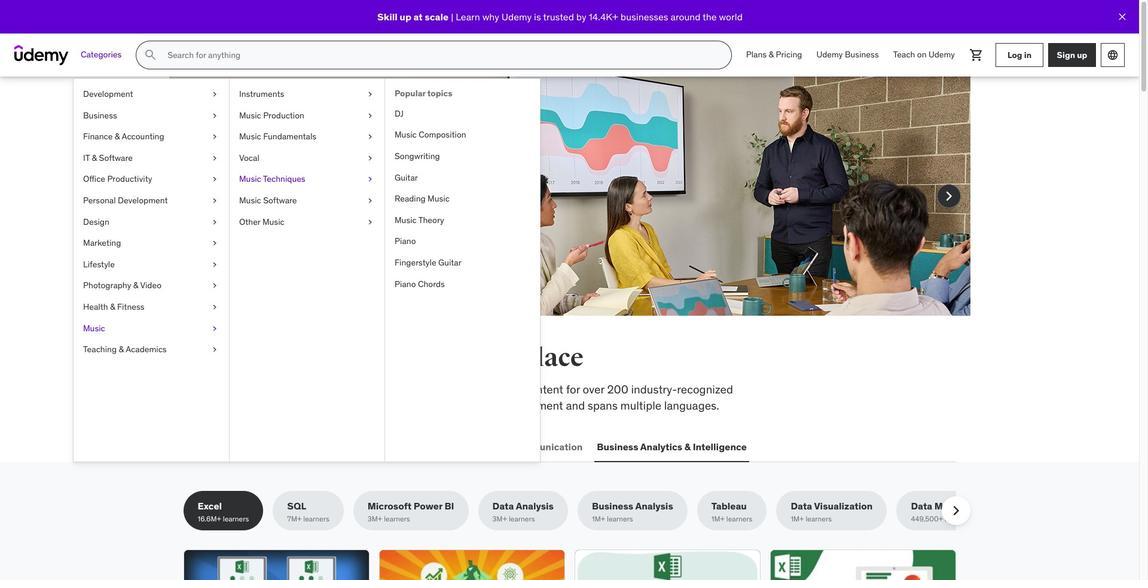 Task type: locate. For each thing, give the bounding box(es) containing it.
skills up workplace on the left bottom of the page
[[266, 343, 331, 373]]

0 horizontal spatial up
[[400, 11, 412, 23]]

analysis
[[516, 500, 554, 512], [636, 500, 673, 512]]

music composition
[[395, 129, 466, 140]]

learners inside "excel 16.6m+ learners"
[[223, 515, 249, 524]]

piano
[[395, 236, 416, 247], [395, 278, 416, 289]]

music up other
[[239, 195, 261, 206]]

organizations
[[312, 182, 380, 197]]

music inside the other music link
[[263, 216, 285, 227]]

udemy business
[[817, 49, 879, 60]]

xsmall image inside the vocal "link"
[[365, 152, 375, 164]]

analysis inside 'data analysis 3m+ learners'
[[516, 500, 554, 512]]

xsmall image inside marketing link
[[210, 238, 220, 249]]

music up theory
[[428, 193, 450, 204]]

1 3m+ from the left
[[368, 515, 382, 524]]

xsmall image inside instruments link
[[365, 89, 375, 100]]

music inside music fundamentals link
[[239, 131, 261, 142]]

topics
[[428, 88, 453, 99]]

data modeling 449,500+ learners
[[911, 500, 978, 524]]

music inside reading music link
[[428, 193, 450, 204]]

0 vertical spatial software
[[99, 152, 133, 163]]

0 horizontal spatial analysis
[[516, 500, 554, 512]]

guitar up reading
[[395, 172, 418, 183]]

music techniques
[[239, 174, 305, 184]]

data
[[493, 500, 514, 512], [791, 500, 813, 512], [911, 500, 933, 512]]

udemy inside build ready-for- anything teams see why leading organizations choose to learn with udemy business.
[[251, 198, 286, 213]]

1 vertical spatial guitar
[[438, 257, 462, 268]]

business for business analytics & intelligence
[[597, 441, 639, 453]]

8 learners from the left
[[945, 515, 971, 524]]

music for music fundamentals
[[239, 131, 261, 142]]

1 vertical spatial to
[[351, 382, 362, 397]]

development inside button
[[209, 441, 270, 453]]

development
[[497, 398, 563, 413]]

music inside music software link
[[239, 195, 261, 206]]

guitar
[[395, 172, 418, 183], [438, 257, 462, 268]]

learners inside sql 7m+ learners
[[303, 515, 329, 524]]

music down 'instruments'
[[239, 110, 261, 121]]

music inside music techniques link
[[239, 174, 261, 184]]

business for business analysis 1m+ learners
[[592, 500, 634, 512]]

why inside build ready-for- anything teams see why leading organizations choose to learn with udemy business.
[[249, 182, 269, 197]]

xsmall image
[[210, 89, 220, 100], [210, 131, 220, 143], [210, 152, 220, 164], [365, 152, 375, 164], [365, 216, 375, 228], [210, 259, 220, 271], [210, 280, 220, 292], [210, 301, 220, 313], [210, 323, 220, 334], [210, 344, 220, 356]]

music down vocal
[[239, 174, 261, 184]]

xsmall image inside lifestyle link
[[210, 259, 220, 271]]

plans & pricing
[[746, 49, 802, 60]]

shopping cart with 0 items image
[[970, 48, 984, 62]]

music for music production
[[239, 110, 261, 121]]

music down the dj
[[395, 129, 417, 140]]

xsmall image for lifestyle
[[210, 259, 220, 271]]

our
[[255, 398, 272, 413]]

data visualization 1m+ learners
[[791, 500, 873, 524]]

1 piano from the top
[[395, 236, 416, 247]]

tableau 1m+ learners
[[712, 500, 753, 524]]

web development
[[186, 441, 270, 453]]

visualization
[[814, 500, 873, 512]]

piano down "fingerstyle" on the left of page
[[395, 278, 416, 289]]

1 horizontal spatial to
[[422, 182, 432, 197]]

1 data from the left
[[493, 500, 514, 512]]

xsmall image inside office productivity 'link'
[[210, 174, 220, 185]]

data inside data visualization 1m+ learners
[[791, 500, 813, 512]]

business inside 'button'
[[597, 441, 639, 453]]

guitar down the piano link
[[438, 257, 462, 268]]

to
[[422, 182, 432, 197], [351, 382, 362, 397]]

1 analysis from the left
[[516, 500, 554, 512]]

software
[[99, 152, 133, 163], [263, 195, 297, 206]]

2 horizontal spatial data
[[911, 500, 933, 512]]

xsmall image inside music techniques link
[[365, 174, 375, 185]]

xsmall image for vocal
[[365, 152, 375, 164]]

1 horizontal spatial data
[[791, 500, 813, 512]]

xsmall image inside music link
[[210, 323, 220, 334]]

3 data from the left
[[911, 500, 933, 512]]

4 learners from the left
[[509, 515, 535, 524]]

xsmall image for music fundamentals
[[365, 131, 375, 143]]

0 vertical spatial next image
[[939, 187, 959, 206]]

& right it
[[92, 152, 97, 163]]

0 horizontal spatial 1m+
[[592, 515, 605, 524]]

next image inside carousel element
[[939, 187, 959, 206]]

1 horizontal spatial the
[[703, 11, 717, 23]]

health
[[83, 301, 108, 312]]

0 vertical spatial piano
[[395, 236, 416, 247]]

1 vertical spatial development
[[118, 195, 168, 206]]

submit search image
[[144, 48, 158, 62]]

teach on udemy link
[[886, 41, 963, 69]]

xsmall image inside it & software link
[[210, 152, 220, 164]]

1 vertical spatial the
[[223, 343, 261, 373]]

personal
[[83, 195, 116, 206]]

microsoft power bi 3m+ learners
[[368, 500, 454, 524]]

in
[[1025, 49, 1032, 60], [445, 343, 469, 373]]

xsmall image inside business link
[[210, 110, 220, 122]]

udemy right on
[[929, 49, 955, 60]]

multiple
[[621, 398, 662, 413]]

1 horizontal spatial guitar
[[438, 257, 462, 268]]

certifications,
[[183, 398, 252, 413]]

& right finance
[[115, 131, 120, 142]]

1 vertical spatial software
[[263, 195, 297, 206]]

business analytics & intelligence
[[597, 441, 747, 453]]

close image
[[1117, 11, 1129, 23]]

critical
[[232, 382, 266, 397]]

software inside it & software link
[[99, 152, 133, 163]]

1 vertical spatial next image
[[947, 501, 966, 521]]

choose a language image
[[1107, 49, 1119, 61]]

up for skill
[[400, 11, 412, 23]]

& right analytics
[[685, 441, 691, 453]]

0 horizontal spatial to
[[351, 382, 362, 397]]

other music link
[[230, 212, 385, 233]]

2 vertical spatial development
[[209, 441, 270, 453]]

xsmall image inside the health & fitness link
[[210, 301, 220, 313]]

chords
[[418, 278, 445, 289]]

the up critical
[[223, 343, 261, 373]]

1m+
[[592, 515, 605, 524], [712, 515, 725, 524], [791, 515, 804, 524]]

health & fitness
[[83, 301, 145, 312]]

& right the health
[[110, 301, 115, 312]]

business analysis 1m+ learners
[[592, 500, 673, 524]]

next image inside topic filters element
[[947, 501, 966, 521]]

log in link
[[996, 43, 1044, 67]]

to up supports
[[351, 382, 362, 397]]

7 learners from the left
[[806, 515, 832, 524]]

0 vertical spatial the
[[703, 11, 717, 23]]

music for music software
[[239, 195, 261, 206]]

6 learners from the left
[[727, 515, 753, 524]]

xsmall image for personal development
[[210, 195, 220, 207]]

music down the health
[[83, 323, 105, 334]]

1 horizontal spatial software
[[263, 195, 297, 206]]

to inside the covering critical workplace skills to technical topics, including prep content for over 200 industry-recognized certifications, our catalog supports well-rounded professional development and spans multiple languages.
[[351, 382, 362, 397]]

why right see
[[249, 182, 269, 197]]

music inside music production link
[[239, 110, 261, 121]]

3m+
[[368, 515, 382, 524], [493, 515, 507, 524]]

1 vertical spatial in
[[445, 343, 469, 373]]

1 learners from the left
[[223, 515, 249, 524]]

xsmall image inside "photography & video" link
[[210, 280, 220, 292]]

development right web
[[209, 441, 270, 453]]

music fundamentals link
[[230, 126, 385, 148]]

xsmall image inside finance & accounting link
[[210, 131, 220, 143]]

1m+ inside business analysis 1m+ learners
[[592, 515, 605, 524]]

xsmall image inside music production link
[[365, 110, 375, 122]]

1 horizontal spatial analysis
[[636, 500, 673, 512]]

up right sign
[[1077, 49, 1088, 60]]

music inside music composition link
[[395, 129, 417, 140]]

1 horizontal spatial 3m+
[[493, 515, 507, 524]]

2 analysis from the left
[[636, 500, 673, 512]]

ready-
[[282, 129, 344, 154]]

1m+ inside data visualization 1m+ learners
[[791, 515, 804, 524]]

analysis for business analysis
[[636, 500, 673, 512]]

to left learn
[[422, 182, 432, 197]]

1 1m+ from the left
[[592, 515, 605, 524]]

learn
[[435, 182, 460, 197]]

need
[[383, 343, 441, 373]]

udemy up 'other music'
[[251, 198, 286, 213]]

business inside business analysis 1m+ learners
[[592, 500, 634, 512]]

photography & video link
[[74, 275, 229, 297]]

other
[[239, 216, 261, 227]]

2 3m+ from the left
[[493, 515, 507, 524]]

sign up
[[1057, 49, 1088, 60]]

xsmall image inside music fundamentals link
[[365, 131, 375, 143]]

& for fitness
[[110, 301, 115, 312]]

0 horizontal spatial data
[[493, 500, 514, 512]]

2 horizontal spatial 1m+
[[791, 515, 804, 524]]

productivity
[[107, 174, 152, 184]]

xsmall image for music techniques
[[365, 174, 375, 185]]

& left "video"
[[133, 280, 138, 291]]

up for sign
[[1077, 49, 1088, 60]]

xsmall image inside personal development link
[[210, 195, 220, 207]]

0 horizontal spatial software
[[99, 152, 133, 163]]

0 vertical spatial guitar
[[395, 172, 418, 183]]

2 piano from the top
[[395, 278, 416, 289]]

0 vertical spatial in
[[1025, 49, 1032, 60]]

music inside music theory link
[[395, 215, 417, 225]]

data left 'visualization'
[[791, 500, 813, 512]]

5 learners from the left
[[607, 515, 633, 524]]

in right log on the top right of the page
[[1025, 49, 1032, 60]]

well-
[[362, 398, 387, 413]]

skills up supports
[[323, 382, 349, 397]]

data inside 'data analysis 3m+ learners'
[[493, 500, 514, 512]]

1 horizontal spatial why
[[483, 11, 499, 23]]

music down music software on the left top
[[263, 216, 285, 227]]

languages.
[[664, 398, 720, 413]]

1 vertical spatial skills
[[323, 382, 349, 397]]

microsoft
[[368, 500, 412, 512]]

3 1m+ from the left
[[791, 515, 804, 524]]

xsmall image inside teaching & academics link
[[210, 344, 220, 356]]

piano up "fingerstyle" on the left of page
[[395, 236, 416, 247]]

0 vertical spatial up
[[400, 11, 412, 23]]

1 vertical spatial up
[[1077, 49, 1088, 60]]

1 horizontal spatial in
[[1025, 49, 1032, 60]]

software up office productivity
[[99, 152, 133, 163]]

1 horizontal spatial 1m+
[[712, 515, 725, 524]]

2 data from the left
[[791, 500, 813, 512]]

xsmall image inside 'development' link
[[210, 89, 220, 100]]

learners inside microsoft power bi 3m+ learners
[[384, 515, 410, 524]]

development for web
[[209, 441, 270, 453]]

1 horizontal spatial up
[[1077, 49, 1088, 60]]

communication button
[[508, 433, 585, 461]]

0 vertical spatial why
[[483, 11, 499, 23]]

why right learn
[[483, 11, 499, 23]]

next image
[[939, 187, 959, 206], [947, 501, 966, 521]]

plans & pricing link
[[739, 41, 810, 69]]

2 learners from the left
[[303, 515, 329, 524]]

in up including
[[445, 343, 469, 373]]

analytics
[[641, 441, 683, 453]]

1 vertical spatial why
[[249, 182, 269, 197]]

& right plans
[[769, 49, 774, 60]]

by
[[577, 11, 587, 23]]

why for anything
[[249, 182, 269, 197]]

0 horizontal spatial why
[[249, 182, 269, 197]]

& right teaching
[[119, 344, 124, 355]]

3 learners from the left
[[384, 515, 410, 524]]

recognized
[[677, 382, 733, 397]]

xsmall image inside design link
[[210, 216, 220, 228]]

2 1m+ from the left
[[712, 515, 725, 524]]

covering critical workplace skills to technical topics, including prep content for over 200 industry-recognized certifications, our catalog supports well-rounded professional development and spans multiple languages.
[[183, 382, 733, 413]]

the left world
[[703, 11, 717, 23]]

reading music link
[[385, 189, 540, 210]]

xsmall image for business
[[210, 110, 220, 122]]

0 vertical spatial to
[[422, 182, 432, 197]]

build
[[226, 129, 279, 154]]

development down categories dropdown button
[[83, 89, 133, 99]]

finance & accounting link
[[74, 126, 229, 148]]

leadership button
[[369, 433, 424, 461]]

xsmall image for it & software
[[210, 152, 220, 164]]

analysis inside business analysis 1m+ learners
[[636, 500, 673, 512]]

0 horizontal spatial the
[[223, 343, 261, 373]]

fingerstyle guitar
[[395, 257, 462, 268]]

the
[[703, 11, 717, 23], [223, 343, 261, 373]]

supports
[[315, 398, 360, 413]]

music down reading
[[395, 215, 417, 225]]

marketing link
[[74, 233, 229, 254]]

data right bi
[[493, 500, 514, 512]]

0 horizontal spatial 3m+
[[368, 515, 382, 524]]

music up vocal
[[239, 131, 261, 142]]

learners inside 'data analysis 3m+ learners'
[[509, 515, 535, 524]]

data up 449,500+
[[911, 500, 933, 512]]

data inside data modeling 449,500+ learners
[[911, 500, 933, 512]]

teach on udemy
[[894, 49, 955, 60]]

web development button
[[183, 433, 272, 461]]

on
[[918, 49, 927, 60]]

xsmall image for marketing
[[210, 238, 220, 249]]

software down techniques
[[263, 195, 297, 206]]

dj
[[395, 108, 404, 119]]

business for business
[[83, 110, 117, 121]]

one
[[473, 343, 516, 373]]

development down office productivity 'link'
[[118, 195, 168, 206]]

& for video
[[133, 280, 138, 291]]

xsmall image inside music software link
[[365, 195, 375, 207]]

analysis for data analysis
[[516, 500, 554, 512]]

xsmall image inside the other music link
[[365, 216, 375, 228]]

leading
[[272, 182, 309, 197]]

in inside log in link
[[1025, 49, 1032, 60]]

1 vertical spatial piano
[[395, 278, 416, 289]]

0 vertical spatial skills
[[266, 343, 331, 373]]

up left at
[[400, 11, 412, 23]]

xsmall image
[[365, 89, 375, 100], [210, 110, 220, 122], [365, 110, 375, 122], [365, 131, 375, 143], [210, 174, 220, 185], [365, 174, 375, 185], [210, 195, 220, 207], [365, 195, 375, 207], [210, 216, 220, 228], [210, 238, 220, 249]]

next image for carousel element
[[939, 187, 959, 206]]



Task type: describe. For each thing, give the bounding box(es) containing it.
including
[[449, 382, 496, 397]]

tableau
[[712, 500, 747, 512]]

dj link
[[385, 103, 540, 125]]

with
[[226, 198, 248, 213]]

it
[[83, 152, 90, 163]]

development link
[[74, 84, 229, 105]]

design
[[83, 216, 109, 227]]

at
[[414, 11, 423, 23]]

all the skills you need in one place
[[183, 343, 584, 373]]

teaching
[[83, 344, 117, 355]]

music for music composition
[[395, 129, 417, 140]]

& inside 'button'
[[685, 441, 691, 453]]

udemy left is
[[502, 11, 532, 23]]

xsmall image for music software
[[365, 195, 375, 207]]

techniques
[[263, 174, 305, 184]]

& for software
[[92, 152, 97, 163]]

0 vertical spatial development
[[83, 89, 133, 99]]

all
[[183, 343, 219, 373]]

to inside build ready-for- anything teams see why leading organizations choose to learn with udemy business.
[[422, 182, 432, 197]]

udemy right pricing
[[817, 49, 843, 60]]

xsmall image for finance & accounting
[[210, 131, 220, 143]]

development for personal
[[118, 195, 168, 206]]

personal development
[[83, 195, 168, 206]]

academics
[[126, 344, 167, 355]]

skill up at scale | learn why udemy is trusted by 14.4k+ businesses around the world
[[378, 11, 743, 23]]

sql
[[287, 500, 306, 512]]

excel 16.6m+ learners
[[198, 500, 249, 524]]

|
[[451, 11, 454, 23]]

xsmall image for design
[[210, 216, 220, 228]]

guitar link
[[385, 167, 540, 189]]

200
[[607, 382, 629, 397]]

carousel element
[[169, 77, 971, 345]]

spans
[[588, 398, 618, 413]]

for
[[566, 382, 580, 397]]

music fundamentals
[[239, 131, 317, 142]]

learners inside tableau 1m+ learners
[[727, 515, 753, 524]]

topics,
[[413, 382, 447, 397]]

music for music theory
[[395, 215, 417, 225]]

categories
[[81, 49, 122, 60]]

449,500+
[[911, 515, 943, 524]]

scale
[[425, 11, 449, 23]]

7m+
[[287, 515, 302, 524]]

sql 7m+ learners
[[287, 500, 329, 524]]

rounded
[[387, 398, 430, 413]]

xsmall image for music
[[210, 323, 220, 334]]

teach
[[894, 49, 916, 60]]

pricing
[[776, 49, 802, 60]]

piano for piano chords
[[395, 278, 416, 289]]

xsmall image for photography & video
[[210, 280, 220, 292]]

prep
[[498, 382, 522, 397]]

music for music techniques
[[239, 174, 261, 184]]

popular
[[395, 88, 426, 99]]

udemy inside 'link'
[[929, 49, 955, 60]]

power
[[414, 500, 443, 512]]

categories button
[[74, 41, 129, 69]]

vocal link
[[230, 148, 385, 169]]

14.4k+
[[589, 11, 619, 23]]

xsmall image for music production
[[365, 110, 375, 122]]

over
[[583, 382, 605, 397]]

xsmall image for other music
[[365, 216, 375, 228]]

workplace
[[268, 382, 321, 397]]

data for data visualization
[[791, 500, 813, 512]]

music theory
[[395, 215, 444, 225]]

music link
[[74, 318, 229, 339]]

business.
[[289, 198, 338, 213]]

learners inside business analysis 1m+ learners
[[607, 515, 633, 524]]

office
[[83, 174, 105, 184]]

health & fitness link
[[74, 297, 229, 318]]

16.6m+
[[198, 515, 221, 524]]

udemy image
[[14, 45, 69, 65]]

trusted
[[543, 11, 574, 23]]

Search for anything text field
[[165, 45, 717, 65]]

skill
[[378, 11, 398, 23]]

1m+ for business analysis
[[592, 515, 605, 524]]

music production
[[239, 110, 304, 121]]

skills inside the covering critical workplace skills to technical topics, including prep content for over 200 industry-recognized certifications, our catalog supports well-rounded professional development and spans multiple languages.
[[323, 382, 349, 397]]

log in
[[1008, 49, 1032, 60]]

1m+ for data visualization
[[791, 515, 804, 524]]

intelligence
[[693, 441, 747, 453]]

popular topics
[[395, 88, 453, 99]]

marketing
[[83, 238, 121, 248]]

why for scale
[[483, 11, 499, 23]]

xsmall image for instruments
[[365, 89, 375, 100]]

udemy business link
[[810, 41, 886, 69]]

piano for piano
[[395, 236, 416, 247]]

composition
[[419, 129, 466, 140]]

vocal
[[239, 152, 259, 163]]

businesses
[[621, 11, 669, 23]]

music theory link
[[385, 210, 540, 231]]

learners inside data visualization 1m+ learners
[[806, 515, 832, 524]]

sign up link
[[1049, 43, 1096, 67]]

3m+ inside 'data analysis 3m+ learners'
[[493, 515, 507, 524]]

& for academics
[[119, 344, 124, 355]]

data for data analysis
[[493, 500, 514, 512]]

xsmall image for teaching & academics
[[210, 344, 220, 356]]

xsmall image for office productivity
[[210, 174, 220, 185]]

reading
[[395, 193, 426, 204]]

0 horizontal spatial guitar
[[395, 172, 418, 183]]

music production link
[[230, 105, 385, 126]]

3m+ inside microsoft power bi 3m+ learners
[[368, 515, 382, 524]]

music inside music link
[[83, 323, 105, 334]]

data analysis 3m+ learners
[[493, 500, 554, 524]]

music composition link
[[385, 125, 540, 146]]

business link
[[74, 105, 229, 126]]

next image for topic filters element
[[947, 501, 966, 521]]

learners inside data modeling 449,500+ learners
[[945, 515, 971, 524]]

0 horizontal spatial in
[[445, 343, 469, 373]]

sign
[[1057, 49, 1076, 60]]

software inside music software link
[[263, 195, 297, 206]]

songwriting link
[[385, 146, 540, 167]]

finance & accounting
[[83, 131, 164, 142]]

music software
[[239, 195, 297, 206]]

& for accounting
[[115, 131, 120, 142]]

around
[[671, 11, 701, 23]]

topic filters element
[[183, 491, 992, 531]]

& for pricing
[[769, 49, 774, 60]]

music techniques element
[[385, 79, 540, 462]]

finance
[[83, 131, 113, 142]]

you
[[335, 343, 379, 373]]

theory
[[419, 215, 444, 225]]

xsmall image for health & fitness
[[210, 301, 220, 313]]

industry-
[[631, 382, 677, 397]]

1m+ inside tableau 1m+ learners
[[712, 515, 725, 524]]

teaching & academics link
[[74, 339, 229, 361]]

lifestyle
[[83, 259, 115, 270]]

music techniques link
[[230, 169, 385, 190]]

instruments
[[239, 89, 284, 99]]

data for data modeling
[[911, 500, 933, 512]]

log
[[1008, 49, 1023, 60]]

excel
[[198, 500, 222, 512]]

anything
[[226, 153, 312, 178]]

xsmall image for development
[[210, 89, 220, 100]]



Task type: vqa. For each thing, say whether or not it's contained in the screenshot.
complete checkout button
no



